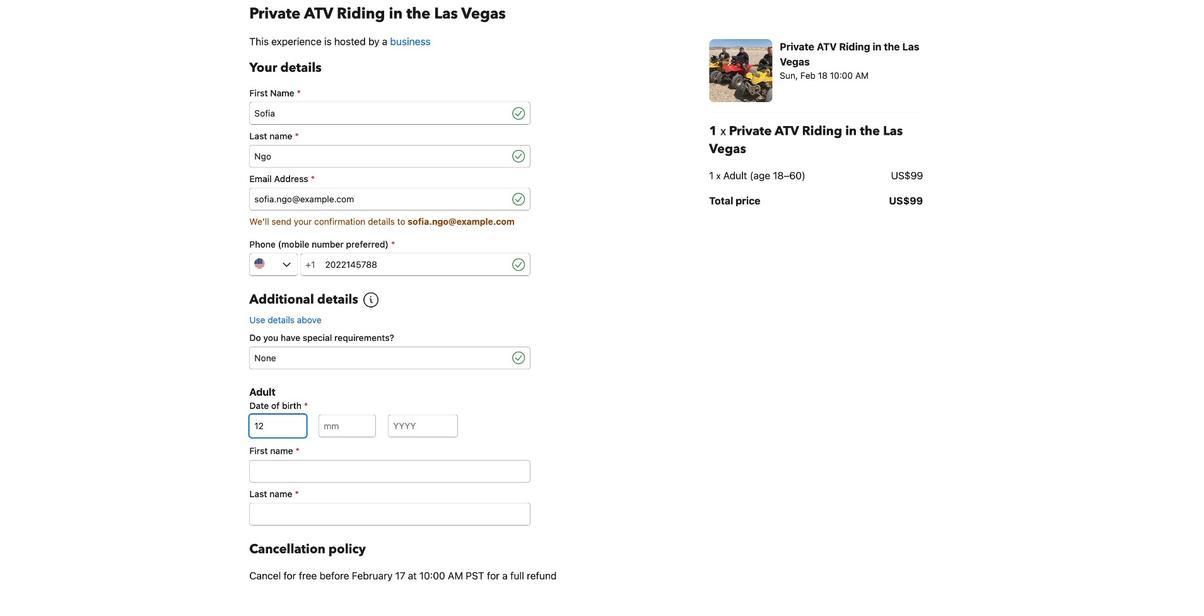 Task type: locate. For each thing, give the bounding box(es) containing it.
None field
[[249, 102, 510, 125], [249, 145, 510, 168], [249, 347, 510, 370], [249, 461, 530, 483], [249, 503, 530, 526], [249, 102, 510, 125], [249, 145, 510, 168], [249, 347, 510, 370], [249, 461, 530, 483], [249, 503, 530, 526]]

Phone (mobile number preferred) telephone field
[[320, 254, 510, 276]]

None email field
[[249, 188, 510, 211]]



Task type: describe. For each thing, give the bounding box(es) containing it.
mm field
[[319, 415, 376, 438]]

dd field
[[249, 415, 306, 438]]

YYYY field
[[388, 415, 458, 438]]



Task type: vqa. For each thing, say whether or not it's contained in the screenshot.
IN
no



